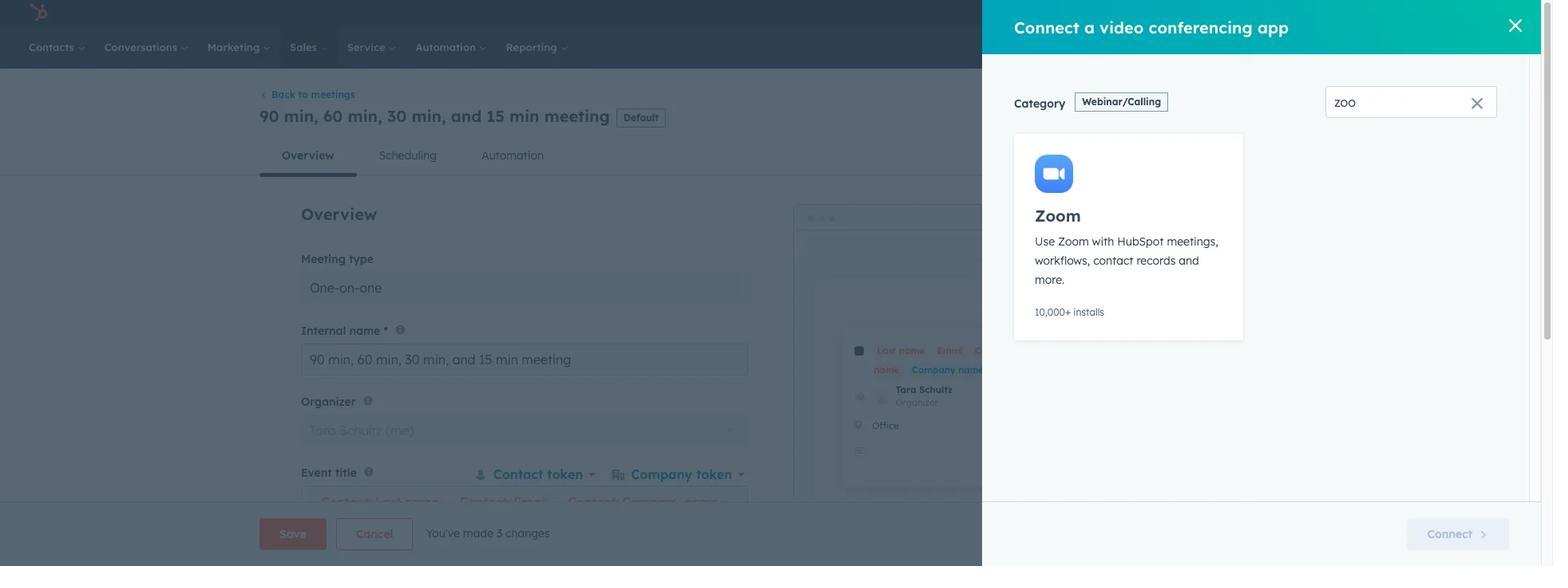 Task type: vqa. For each thing, say whether or not it's contained in the screenshot.
second Contact: from left
yes



Task type: locate. For each thing, give the bounding box(es) containing it.
calling icon image
[[1228, 6, 1242, 21]]

overview down "60"
[[282, 149, 334, 163]]

2 contact: from the left
[[459, 495, 510, 511]]

1 token from the left
[[547, 467, 583, 483]]

None text field
[[311, 491, 907, 530], [301, 558, 748, 567], [311, 491, 907, 530], [301, 558, 748, 567]]

token up email
[[547, 467, 583, 483]]

contact token
[[493, 467, 583, 483]]

contact: down contact token
[[568, 495, 619, 511]]

token up 'contact: company name'
[[696, 467, 732, 483]]

company inside popup button
[[631, 467, 692, 483]]

marketplaces image
[[1261, 7, 1276, 22]]

15
[[487, 106, 505, 126]]

studios
[[1451, 6, 1488, 19]]

scheduling button
[[357, 137, 459, 175]]

company up 'contact: company name'
[[631, 467, 692, 483]]

1 horizontal spatial min,
[[348, 106, 382, 126]]

menu containing apoptosis studios 2
[[1132, 0, 1522, 26]]

1 horizontal spatial contact:
[[459, 495, 510, 511]]

search button
[[1500, 34, 1527, 61]]

name for contact: company name
[[684, 495, 718, 511]]

menu item
[[1216, 0, 1220, 26], [1317, 0, 1340, 26], [1340, 0, 1371, 26]]

contact: for contact: last name
[[321, 495, 372, 511]]

menu item right help dropdown button
[[1317, 0, 1340, 26]]

you've made 3 changes
[[426, 527, 550, 541]]

3
[[496, 527, 502, 541]]

company right the company: at the bottom of page
[[804, 495, 862, 511]]

0 horizontal spatial contact:
[[321, 495, 372, 511]]

changes
[[506, 527, 550, 541]]

search image
[[1508, 42, 1519, 53]]

name for contact: last name
[[405, 495, 439, 511]]

overview
[[282, 149, 334, 163], [301, 205, 377, 225]]

company: company name
[[739, 495, 899, 511]]

0 vertical spatial overview
[[282, 149, 334, 163]]

made
[[463, 527, 493, 541]]

contact: up the you've made 3 changes
[[459, 495, 510, 511]]

tara schultz (me)
[[310, 423, 414, 439]]

0 horizontal spatial token
[[547, 467, 583, 483]]

back to meetings
[[271, 89, 355, 101]]

automation
[[482, 149, 544, 163]]

last
[[375, 495, 401, 511]]

(me)
[[386, 423, 414, 439]]

marketplaces button
[[1252, 0, 1285, 26]]

2 horizontal spatial min,
[[412, 106, 446, 126]]

Search HubSpot search field
[[1317, 34, 1512, 61]]

1 horizontal spatial token
[[696, 467, 732, 483]]

min, right '30'
[[412, 106, 446, 126]]

Internal name text field
[[301, 344, 748, 376]]

save
[[279, 528, 306, 542]]

overview up 'meeting type'
[[301, 205, 377, 225]]

company token button
[[609, 463, 748, 487]]

2 menu item from the left
[[1317, 0, 1340, 26]]

contact: for contact: email
[[459, 495, 510, 511]]

navigation containing overview
[[260, 137, 1282, 176]]

organizer
[[301, 395, 356, 410]]

back
[[271, 89, 295, 101]]

page section element
[[221, 519, 1320, 551]]

company for company:
[[804, 495, 862, 511]]

menu item left tara schultz image
[[1340, 0, 1371, 26]]

email
[[514, 495, 547, 511]]

min, left '30'
[[348, 106, 382, 126]]

min,
[[284, 106, 318, 126], [348, 106, 382, 126], [412, 106, 446, 126]]

0 horizontal spatial min,
[[284, 106, 318, 126]]

apoptosis studios 2
[[1399, 6, 1496, 19]]

1 contact: from the left
[[321, 495, 372, 511]]

contact
[[493, 467, 543, 483]]

actions button
[[1102, 105, 1172, 130]]

company
[[631, 467, 692, 483], [622, 495, 680, 511], [804, 495, 862, 511]]

contact: down title
[[321, 495, 372, 511]]

30
[[387, 106, 407, 126]]

upgrade
[[1160, 8, 1205, 21]]

3 contact: from the left
[[568, 495, 619, 511]]

menu
[[1132, 0, 1522, 26]]

type
[[349, 253, 374, 267]]

min, down to
[[284, 106, 318, 126]]

internal
[[301, 324, 346, 338]]

name
[[349, 324, 380, 338], [405, 495, 439, 511], [684, 495, 718, 511], [865, 495, 899, 511]]

90 min, 60 min, 30 min, and 15 min meeting banner
[[260, 100, 1282, 137]]

navigation
[[260, 137, 1282, 176]]

token
[[547, 467, 583, 483], [696, 467, 732, 483]]

tara schultz image
[[1382, 6, 1396, 20]]

company down company token popup button
[[622, 495, 680, 511]]

menu item left calling icon popup button
[[1216, 0, 1220, 26]]

2 horizontal spatial contact:
[[568, 495, 619, 511]]

calling icon button
[[1221, 2, 1248, 23]]

3 menu item from the left
[[1340, 0, 1371, 26]]

contact:
[[321, 495, 372, 511], [459, 495, 510, 511], [568, 495, 619, 511]]

2 token from the left
[[696, 467, 732, 483]]

scheduling
[[379, 149, 437, 163]]



Task type: describe. For each thing, give the bounding box(es) containing it.
actions
[[1116, 111, 1149, 123]]

token for contact token
[[547, 467, 583, 483]]

location element
[[0, 0, 1541, 567]]

and
[[451, 106, 482, 126]]

contact: email
[[459, 495, 547, 511]]

meeting
[[301, 253, 346, 267]]

contact: company name
[[568, 495, 718, 511]]

apoptosis studios 2 button
[[1372, 0, 1520, 26]]

event title
[[301, 467, 357, 481]]

hubspot image
[[29, 3, 48, 22]]

event title element
[[301, 463, 907, 538]]

tara
[[310, 423, 336, 439]]

1 min, from the left
[[284, 106, 318, 126]]

you've
[[426, 527, 460, 541]]

contact: last name
[[321, 495, 439, 511]]

company token
[[631, 467, 732, 483]]

save button
[[260, 519, 326, 551]]

location
[[301, 538, 349, 552]]

overview inside button
[[282, 149, 334, 163]]

2 min, from the left
[[348, 106, 382, 126]]

2
[[1491, 6, 1496, 19]]

Meeting type text field
[[301, 273, 748, 304]]

meeting
[[544, 106, 610, 126]]

default
[[623, 112, 659, 124]]

1 vertical spatial overview
[[301, 205, 377, 225]]

contact: for contact: company name
[[568, 495, 619, 511]]

title
[[335, 467, 357, 481]]

meetings
[[311, 89, 355, 101]]

3 min, from the left
[[412, 106, 446, 126]]

90
[[260, 106, 279, 126]]

cancel button
[[336, 519, 413, 551]]

help image
[[1295, 7, 1309, 22]]

event
[[301, 467, 332, 481]]

1 menu item from the left
[[1216, 0, 1220, 26]]

company for contact:
[[622, 495, 680, 511]]

apoptosis
[[1399, 6, 1448, 19]]

hubspot link
[[19, 3, 60, 22]]

min
[[509, 106, 539, 126]]

upgrade image
[[1143, 7, 1157, 22]]

to
[[298, 89, 308, 101]]

company:
[[739, 495, 800, 511]]

90 min, 60 min, 30 min, and 15 min meeting
[[260, 106, 610, 126]]

60
[[323, 106, 343, 126]]

meeting type
[[301, 253, 374, 267]]

back to meetings button
[[260, 89, 355, 101]]

overview button
[[260, 137, 357, 175]]

schultz
[[339, 423, 382, 439]]

cancel
[[356, 528, 393, 542]]

automation button
[[459, 137, 566, 175]]

name for company: company name
[[865, 495, 899, 511]]

tara schultz (me) button
[[301, 415, 748, 447]]

token for company token
[[696, 467, 732, 483]]

contact token button
[[471, 463, 599, 487]]

internal name
[[301, 324, 380, 338]]

help button
[[1288, 0, 1315, 26]]



